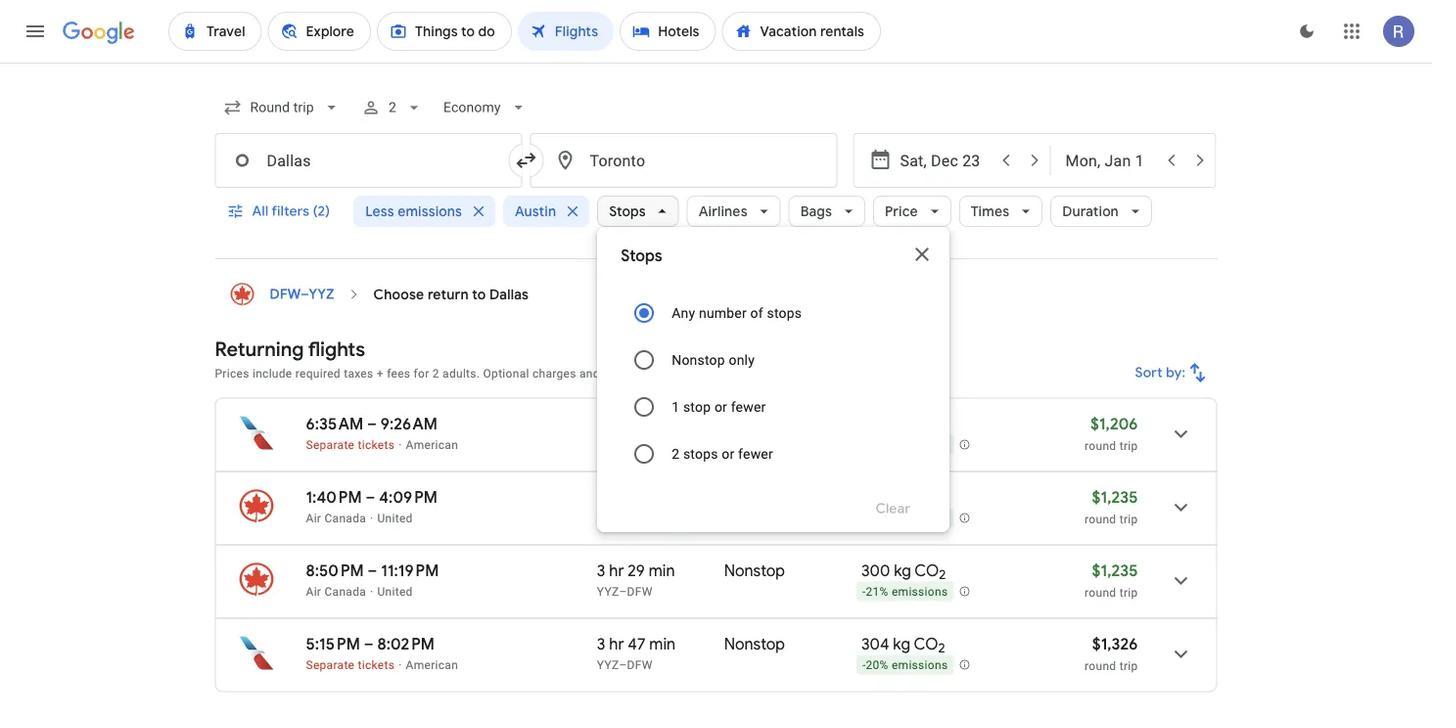Task type: locate. For each thing, give the bounding box(es) containing it.
return
[[428, 286, 469, 303]]

united down 11:19 pm
[[377, 585, 413, 599]]

0 vertical spatial american
[[406, 438, 458, 452]]

fewer down 1 stop or fewer
[[738, 446, 773, 462]]

3 for 4:09 pm
[[597, 487, 605, 508]]

dfw up returning flights
[[270, 286, 301, 303]]

-21% emissions up 304 kg co 2
[[862, 586, 948, 599]]

american for 6:35 am – 9:26 am
[[406, 438, 458, 452]]

1 vertical spatial $1,235 round trip
[[1085, 561, 1138, 600]]

co up 304 kg co 2
[[915, 561, 939, 581]]

1 29 from the top
[[628, 487, 645, 508]]

20% inside popup button
[[866, 439, 888, 452]]

price
[[885, 203, 918, 220]]

hr down 3 hr 29 min yyz
[[609, 561, 624, 581]]

3 inside 3 hr 29 min yyz
[[597, 487, 605, 508]]

air canada
[[306, 511, 366, 525], [306, 585, 366, 599]]

less emissions
[[365, 203, 462, 220]]

trip for 3 hr 47 min
[[1119, 659, 1138, 673]]

$1,235 down $1,206 round trip
[[1092, 487, 1138, 508]]

hr inside 3 hr 29 min yyz – dfw
[[609, 561, 624, 581]]

emissions
[[398, 203, 462, 220], [892, 439, 948, 452], [892, 512, 948, 526], [892, 586, 948, 599], [892, 659, 948, 673]]

0 horizontal spatial fees
[[387, 367, 410, 380]]

min down 3 hr 29 min yyz
[[649, 561, 675, 581]]

air canada down '1:40 pm'
[[306, 511, 366, 525]]

Return text field
[[1065, 134, 1156, 187]]

1 nonstop flight. element from the top
[[724, 561, 785, 584]]

prices
[[215, 367, 249, 380]]

yyz for 6:35 am – 9:26 am
[[597, 438, 619, 452]]

3 - from the top
[[862, 586, 866, 599]]

main menu image
[[23, 20, 47, 43]]

hr for 8:50 pm – 11:19 pm
[[609, 561, 624, 581]]

0 vertical spatial co
[[915, 487, 939, 508]]

hr for 6:35 am – 9:26 am
[[609, 414, 624, 434]]

29 for 8:50 pm – 11:19 pm
[[628, 561, 645, 581]]

co right 304
[[914, 634, 938, 654]]

kg down -20% emissions popup button on the right of page
[[894, 487, 911, 508]]

include
[[252, 367, 292, 380]]

2 air canada from the top
[[306, 585, 366, 599]]

american for 5:15 pm – 8:02 pm
[[406, 658, 458, 672]]

0 vertical spatial or
[[714, 399, 727, 415]]

$1,235 left flight details. leaves toronto pearson international airport at 8:50 pm on monday, january 1 and arrives at dallas/fort worth international airport at 11:19 pm on monday, january 1. icon
[[1092, 561, 1138, 581]]

dfw inside 3 hr 51 min yyz dfw
[[627, 438, 653, 452]]

1 $1,235 round trip from the top
[[1085, 487, 1138, 526]]

or right stop
[[714, 399, 727, 415]]

or down 1 stop or fewer
[[722, 446, 735, 462]]

2 - from the top
[[862, 512, 866, 526]]

0 vertical spatial stops
[[609, 203, 646, 220]]

trip down $1,235 text field
[[1119, 512, 1138, 526]]

times
[[971, 203, 1009, 220]]

300 down -20% emissions popup button on the right of page
[[861, 487, 890, 508]]

$1,206 round trip
[[1085, 414, 1138, 453]]

2 29 from the top
[[628, 561, 645, 581]]

co for $1,326
[[914, 634, 938, 654]]

dfw inside 3 hr 47 min yyz – dfw
[[627, 658, 653, 672]]

1 tickets from the top
[[358, 438, 395, 452]]

- inside popup button
[[862, 439, 866, 452]]

– for yyz
[[301, 286, 309, 303]]

round down $1,235 text field
[[1085, 512, 1116, 526]]

Departure time: 8:50 PM. text field
[[306, 561, 364, 581]]

austin
[[515, 203, 556, 220]]

total duration 3 hr 29 min. element down 3 hr 51 min yyz dfw
[[597, 487, 724, 510]]

trip down $1,206
[[1119, 439, 1138, 453]]

and
[[579, 367, 600, 380]]

(2)
[[313, 203, 330, 220]]

total duration 3 hr 29 min. element down 3 hr 29 min yyz
[[597, 561, 724, 584]]

emissions inside popup button
[[892, 439, 948, 452]]

0 vertical spatial $1,235
[[1092, 487, 1138, 508]]

51
[[628, 414, 642, 434]]

separate tickets down the departure time: 6:35 am. 'text field'
[[306, 438, 395, 452]]

times button
[[959, 188, 1043, 235]]

300 kg co 2 down -20% emissions popup button on the right of page
[[861, 487, 946, 510]]

0 vertical spatial air
[[306, 511, 321, 525]]

flight details. leaves toronto pearson international airport at 1:40 pm on monday, january 1 and arrives at dallas/fort worth international airport at 4:09 pm on monday, january 1. image
[[1157, 484, 1204, 531]]

0 vertical spatial united
[[377, 511, 413, 525]]

2 round from the top
[[1085, 512, 1116, 526]]

optional
[[483, 367, 529, 380]]

11:19 pm
[[381, 561, 439, 581]]

duration
[[1062, 203, 1119, 220]]

fees right bag
[[627, 367, 650, 380]]

– left 11:19 pm
[[368, 561, 377, 581]]

2 vertical spatial kg
[[893, 634, 910, 654]]

total duration 3 hr 47 min. element
[[597, 634, 724, 657]]

1 round from the top
[[1085, 439, 1116, 453]]

min for 8:02 pm
[[649, 634, 676, 654]]

29 for 1:40 pm – 4:09 pm
[[628, 487, 645, 508]]

all filters (2) button
[[215, 188, 346, 235]]

nonstop flight. element for 3 hr 47 min
[[724, 634, 785, 657]]

0 vertical spatial air canada
[[306, 511, 366, 525]]

$1,235 round trip for $1,235 text field
[[1085, 487, 1138, 526]]

2 nonstop flight. element from the top
[[724, 634, 785, 657]]

separate
[[306, 438, 355, 452], [306, 658, 355, 672]]

21%
[[866, 512, 888, 526], [866, 586, 888, 599]]

or
[[714, 399, 727, 415], [722, 446, 735, 462]]

4 3 from the top
[[597, 634, 605, 654]]

1 vertical spatial tickets
[[358, 658, 395, 672]]

2 american from the top
[[406, 658, 458, 672]]

0 vertical spatial kg
[[894, 487, 911, 508]]

min down 3 hr 51 min yyz dfw
[[649, 487, 675, 508]]

american down 9:26 am
[[406, 438, 458, 452]]

3 inside 3 hr 51 min yyz dfw
[[597, 414, 605, 434]]

1 vertical spatial air
[[306, 585, 321, 599]]

1 vertical spatial 300
[[861, 561, 890, 581]]

3 left 47
[[597, 634, 605, 654]]

co inside 304 kg co 2
[[914, 634, 938, 654]]

1 separate tickets from the top
[[306, 438, 395, 452]]

1 vertical spatial 20%
[[866, 659, 888, 673]]

2 canada from the top
[[324, 585, 366, 599]]

1 21% from the top
[[866, 512, 888, 526]]

None text field
[[215, 133, 522, 188], [530, 133, 837, 188], [215, 133, 522, 188], [530, 133, 837, 188]]

less emissions button
[[354, 188, 495, 235]]

8:50 pm – 11:19 pm
[[306, 561, 439, 581]]

1:40 pm – 4:09 pm
[[306, 487, 438, 508]]

2
[[388, 99, 396, 116], [432, 367, 439, 380], [672, 446, 680, 462], [939, 494, 946, 510], [939, 567, 946, 584], [938, 640, 945, 657]]

yyz down total duration 3 hr 47 min. 'element'
[[597, 658, 619, 672]]

tickets for 9:26 am
[[358, 438, 395, 452]]

stops
[[609, 203, 646, 220], [621, 246, 662, 266]]

fees right +
[[387, 367, 410, 380]]

4 trip from the top
[[1119, 659, 1138, 673]]

1 -21% emissions from the top
[[862, 512, 948, 526]]

air for 8:50 pm
[[306, 585, 321, 599]]

3 left 51
[[597, 414, 605, 434]]

1 vertical spatial air canada
[[306, 585, 366, 599]]

1 air canada from the top
[[306, 511, 366, 525]]

– right '1:40 pm'
[[366, 487, 375, 508]]

hr left 51
[[609, 414, 624, 434]]

separate for 6:35 am
[[306, 438, 355, 452]]

29 down 3 hr 51 min yyz dfw
[[628, 487, 645, 508]]

0 vertical spatial -21% emissions
[[862, 512, 948, 526]]

tickets
[[358, 438, 395, 452], [358, 658, 395, 672]]

any number of stops
[[672, 305, 802, 321]]

1 vertical spatial -21% emissions
[[862, 586, 948, 599]]

$1,235 round trip
[[1085, 487, 1138, 526], [1085, 561, 1138, 600]]

0 vertical spatial fewer
[[731, 399, 766, 415]]

yyz for 1:40 pm – 4:09 pm
[[597, 511, 619, 525]]

1 vertical spatial united
[[377, 585, 413, 599]]

-21% emissions
[[862, 512, 948, 526], [862, 586, 948, 599]]

fewer down the passenger
[[731, 399, 766, 415]]

-20% emissions for $1,206
[[862, 439, 948, 452]]

4 round from the top
[[1085, 659, 1116, 673]]

round inside "$1,326 round trip"
[[1085, 659, 1116, 673]]

-20% emissions inside popup button
[[862, 439, 948, 452]]

1 vertical spatial nonstop flight. element
[[724, 634, 785, 657]]

0 vertical spatial 300 kg co 2
[[861, 487, 946, 510]]

trip for 3 hr 29 min
[[1119, 586, 1138, 600]]

fees
[[387, 367, 410, 380], [627, 367, 650, 380]]

2 united from the top
[[377, 585, 413, 599]]

1 vertical spatial 300 kg co 2
[[861, 561, 946, 584]]

1 american from the top
[[406, 438, 458, 452]]

2 separate from the top
[[306, 658, 355, 672]]

– down total duration 3 hr 47 min. 'element'
[[619, 658, 627, 672]]

$1,235 for $1,235 text box
[[1092, 561, 1138, 581]]

– for 9:26 am
[[367, 414, 377, 434]]

co
[[915, 487, 939, 508], [915, 561, 939, 581], [914, 634, 938, 654]]

1 vertical spatial canada
[[324, 585, 366, 599]]

min for 11:19 pm
[[649, 561, 675, 581]]

21% up 304
[[866, 586, 888, 599]]

2 20% from the top
[[866, 659, 888, 673]]

yyz for 5:15 pm – 8:02 pm
[[597, 658, 619, 672]]

tickets down leaves toronto pearson international airport at 5:15 pm on monday, january 1 and arrives at dallas/fort worth international airport at 8:02 pm on monday, january 1. "element"
[[358, 658, 395, 672]]

2 separate tickets from the top
[[306, 658, 395, 672]]

bags
[[800, 203, 832, 220]]

1 vertical spatial stops
[[683, 446, 718, 462]]

0 vertical spatial separate tickets
[[306, 438, 395, 452]]

total duration 3 hr 29 min. element
[[597, 487, 724, 510], [597, 561, 724, 584]]

1 vertical spatial american
[[406, 658, 458, 672]]

$1,235 round trip up $1,326
[[1085, 561, 1138, 600]]

air canada down 8:50 pm
[[306, 585, 366, 599]]

separate down the departure time: 6:35 am. 'text field'
[[306, 438, 355, 452]]

round down $1,235 text box
[[1085, 586, 1116, 600]]

returning flights main content
[[215, 275, 1217, 708]]

total duration 3 hr 51 min. element
[[597, 414, 724, 437]]

min inside 3 hr 51 min yyz dfw
[[646, 414, 672, 434]]

air
[[306, 511, 321, 525], [306, 585, 321, 599]]

trip inside $1,206 round trip
[[1119, 439, 1138, 453]]

trip down 1326 us dollars "text box"
[[1119, 659, 1138, 673]]

nonstop for 3 hr 29 min
[[724, 561, 785, 581]]

total duration 3 hr 29 min. element for 11:19 pm
[[597, 561, 724, 584]]

united
[[377, 511, 413, 525], [377, 585, 413, 599]]

1 separate from the top
[[306, 438, 355, 452]]

– up 3 hr 47 min yyz – dfw
[[619, 585, 627, 599]]

yyz up 3 hr 29 min yyz – dfw on the left of page
[[597, 511, 619, 525]]

1 vertical spatial co
[[915, 561, 939, 581]]

dfw inside 3 hr 29 min yyz – dfw
[[627, 585, 653, 599]]

3 3 from the top
[[597, 561, 605, 581]]

1 -20% emissions from the top
[[862, 439, 948, 452]]

3 inside 3 hr 29 min yyz – dfw
[[597, 561, 605, 581]]

taxes
[[344, 367, 373, 380]]

– up returning flights
[[301, 286, 309, 303]]

1 vertical spatial separate tickets
[[306, 658, 395, 672]]

1235 US dollars text field
[[1092, 487, 1138, 508]]

stops down stop
[[683, 446, 718, 462]]

of
[[750, 305, 763, 321]]

$1,235 for $1,235 text field
[[1092, 487, 1138, 508]]

300 kg co 2
[[861, 487, 946, 510], [861, 561, 946, 584]]

trip
[[1119, 439, 1138, 453], [1119, 512, 1138, 526], [1119, 586, 1138, 600], [1119, 659, 1138, 673]]

0 vertical spatial total duration 3 hr 29 min. element
[[597, 487, 724, 510]]

yyz inside 3 hr 51 min yyz dfw
[[597, 438, 619, 452]]

stops down stops popup button
[[621, 246, 662, 266]]

1 vertical spatial separate
[[306, 658, 355, 672]]

less
[[365, 203, 394, 220]]

– left 9:26 am
[[367, 414, 377, 434]]

0 vertical spatial separate
[[306, 438, 355, 452]]

2 inside 304 kg co 2
[[938, 640, 945, 657]]

min inside 3 hr 29 min yyz
[[649, 487, 675, 508]]

yyz inside 3 hr 29 min yyz – dfw
[[597, 585, 619, 599]]

separate tickets
[[306, 438, 395, 452], [306, 658, 395, 672]]

Arrival time: 4:09 PM. text field
[[379, 487, 438, 508]]

separate down 5:15 pm text field
[[306, 658, 355, 672]]

2 hr from the top
[[609, 487, 624, 508]]

1 hr from the top
[[609, 414, 624, 434]]

1 vertical spatial -20% emissions
[[862, 659, 948, 673]]

united down arrival time: 4:09 pm. text box
[[377, 511, 413, 525]]

4 - from the top
[[862, 659, 866, 673]]

1 vertical spatial 21%
[[866, 586, 888, 599]]

0 vertical spatial 21%
[[866, 512, 888, 526]]

– right 5:15 pm
[[364, 634, 374, 654]]

3 round from the top
[[1085, 586, 1116, 600]]

nonstop for 3 hr 51 min
[[724, 414, 785, 434]]

min right 47
[[649, 634, 676, 654]]

air for 1:40 pm
[[306, 511, 321, 525]]

29 inside 3 hr 29 min yyz
[[628, 487, 645, 508]]

kg inside 304 kg co 2
[[893, 634, 910, 654]]

0 horizontal spatial stops
[[683, 446, 718, 462]]

leaves toronto pearson international airport at 1:40 pm on monday, january 1 and arrives at dallas/fort worth international airport at 4:09 pm on monday, january 1. element
[[306, 487, 438, 508]]

hr left 47
[[609, 634, 624, 654]]

1 total duration 3 hr 29 min. element from the top
[[597, 487, 724, 510]]

yyz inside 3 hr 47 min yyz – dfw
[[597, 658, 619, 672]]

to
[[472, 286, 486, 303]]

stops right of
[[767, 305, 802, 321]]

min right 51
[[646, 414, 672, 434]]

2 3 from the top
[[597, 487, 605, 508]]

min inside 3 hr 29 min yyz – dfw
[[649, 561, 675, 581]]

0 vertical spatial nonstop flight. element
[[724, 561, 785, 584]]

2 300 from the top
[[861, 561, 890, 581]]

0 vertical spatial canada
[[324, 511, 366, 525]]

1 fees from the left
[[387, 367, 410, 380]]

bag
[[603, 367, 623, 380]]

29
[[628, 487, 645, 508], [628, 561, 645, 581]]

fewer
[[731, 399, 766, 415], [738, 446, 773, 462]]

canada down 8:50 pm
[[324, 585, 366, 599]]

-20% emissions
[[862, 439, 948, 452], [862, 659, 948, 673]]

round for 3 hr 51 min
[[1085, 439, 1116, 453]]

3 inside 3 hr 47 min yyz – dfw
[[597, 634, 605, 654]]

5:15 pm
[[306, 634, 360, 654]]

-
[[862, 439, 866, 452], [862, 512, 866, 526], [862, 586, 866, 599], [862, 659, 866, 673]]

trip for 3 hr 51 min
[[1119, 439, 1138, 453]]

kg up 304 kg co 2
[[894, 561, 911, 581]]

300 up 304
[[861, 561, 890, 581]]

- for 3 hr 29 min
[[862, 586, 866, 599]]

air down 8:50 pm
[[306, 585, 321, 599]]

round
[[1085, 439, 1116, 453], [1085, 512, 1116, 526], [1085, 586, 1116, 600], [1085, 659, 1116, 673]]

-21% emissions down -20% emissions popup button on the right of page
[[862, 512, 948, 526]]

1 vertical spatial 29
[[628, 561, 645, 581]]

nonstop for 3 hr 47 min
[[724, 634, 785, 654]]

$1,235
[[1092, 487, 1138, 508], [1092, 561, 1138, 581]]

– for 8:02 pm
[[364, 634, 374, 654]]

yyz for 8:50 pm – 11:19 pm
[[597, 585, 619, 599]]

300
[[861, 487, 890, 508], [861, 561, 890, 581]]

fewer for 1 stop or fewer
[[731, 399, 766, 415]]

3 hr from the top
[[609, 561, 624, 581]]

separate tickets down 5:15 pm text field
[[306, 658, 395, 672]]

dfw up 47
[[627, 585, 653, 599]]

trip down $1,235 text box
[[1119, 586, 1138, 600]]

None field
[[215, 90, 349, 125], [435, 90, 536, 125], [215, 90, 349, 125], [435, 90, 536, 125]]

hr inside 3 hr 51 min yyz dfw
[[609, 414, 624, 434]]

all filters (2)
[[252, 203, 330, 220]]

kg for $1,235
[[894, 561, 911, 581]]

3 trip from the top
[[1119, 586, 1138, 600]]

american down 8:02 pm
[[406, 658, 458, 672]]

0 vertical spatial 29
[[628, 487, 645, 508]]

1 3 from the top
[[597, 414, 605, 434]]

united for 11:19 pm
[[377, 585, 413, 599]]

+
[[377, 367, 384, 380]]

3 down 3 hr 29 min yyz
[[597, 561, 605, 581]]

yyz up flights
[[309, 286, 334, 303]]

29 inside 3 hr 29 min yyz – dfw
[[628, 561, 645, 581]]

american
[[406, 438, 458, 452], [406, 658, 458, 672]]

hr for 1:40 pm – 4:09 pm
[[609, 487, 624, 508]]

flight details. leaves toronto pearson international airport at 6:35 am on monday, january 1 and arrives at dallas/fort worth international airport at 9:26 am on monday, january 1. image
[[1157, 411, 1204, 458]]

2 -20% emissions from the top
[[862, 659, 948, 673]]

nonstop flight. element for 3 hr 29 min
[[724, 561, 785, 584]]

2 air from the top
[[306, 585, 321, 599]]

21% down -20% emissions popup button on the right of page
[[866, 512, 888, 526]]

3 for 9:26 am
[[597, 414, 605, 434]]

1235 US dollars text field
[[1092, 561, 1138, 581]]

1 vertical spatial total duration 3 hr 29 min. element
[[597, 561, 724, 584]]

air canada for 1:40 pm
[[306, 511, 366, 525]]

Departure time: 5:15 PM. text field
[[306, 634, 360, 654]]

1 canada from the top
[[324, 511, 366, 525]]

1 vertical spatial $1,235
[[1092, 561, 1138, 581]]

austin button
[[503, 188, 589, 235]]

1 trip from the top
[[1119, 439, 1138, 453]]

0 vertical spatial tickets
[[358, 438, 395, 452]]

Departure text field
[[900, 134, 990, 187]]

0 vertical spatial 300
[[861, 487, 890, 508]]

None search field
[[215, 84, 1217, 532]]

dfw
[[270, 286, 301, 303], [627, 438, 653, 452], [627, 585, 653, 599], [627, 658, 653, 672]]

3 for 11:19 pm
[[597, 561, 605, 581]]

co down -20% emissions popup button on the right of page
[[915, 487, 939, 508]]

2 tickets from the top
[[358, 658, 395, 672]]

1 horizontal spatial fees
[[627, 367, 650, 380]]

hr inside 3 hr 29 min yyz
[[609, 487, 624, 508]]

300 kg co 2 up 304 kg co 2
[[861, 561, 946, 584]]

flight details. leaves toronto pearson international airport at 8:50 pm on monday, january 1 and arrives at dallas/fort worth international airport at 11:19 pm on monday, january 1. image
[[1157, 557, 1204, 604]]

2 total duration 3 hr 29 min. element from the top
[[597, 561, 724, 584]]

hr inside 3 hr 47 min yyz – dfw
[[609, 634, 624, 654]]

all
[[252, 203, 268, 220]]

2 vertical spatial co
[[914, 634, 938, 654]]

flights
[[308, 337, 365, 362]]

–
[[301, 286, 309, 303], [367, 414, 377, 434], [366, 487, 375, 508], [368, 561, 377, 581], [619, 585, 627, 599], [364, 634, 374, 654], [619, 658, 627, 672]]

passenger
[[715, 367, 773, 380]]

stop
[[683, 399, 711, 415]]

1 air from the top
[[306, 511, 321, 525]]

0 vertical spatial $1,235 round trip
[[1085, 487, 1138, 526]]

yyz
[[309, 286, 334, 303], [597, 438, 619, 452], [597, 511, 619, 525], [597, 585, 619, 599], [597, 658, 619, 672]]

9:26 am
[[380, 414, 438, 434]]

nonstop flight. element
[[724, 561, 785, 584], [724, 634, 785, 657]]

4 hr from the top
[[609, 634, 624, 654]]

1 vertical spatial kg
[[894, 561, 911, 581]]

tickets for 8:02 pm
[[358, 658, 395, 672]]

3
[[597, 414, 605, 434], [597, 487, 605, 508], [597, 561, 605, 581], [597, 634, 605, 654]]

3 hr 51 min yyz dfw
[[597, 414, 672, 452]]

$1,235 round trip up $1,235 text box
[[1085, 487, 1138, 526]]

2 -21% emissions from the top
[[862, 586, 948, 599]]

0 vertical spatial 20%
[[866, 439, 888, 452]]

required
[[295, 367, 341, 380]]

round for 3 hr 29 min
[[1085, 586, 1116, 600]]

1 vertical spatial fewer
[[738, 446, 773, 462]]

yyz inside 3 hr 29 min yyz
[[597, 511, 619, 525]]

0 vertical spatial stops
[[767, 305, 802, 321]]

29 down 3 hr 29 min yyz
[[628, 561, 645, 581]]

round down 1326 us dollars "text box"
[[1085, 659, 1116, 673]]

20%
[[866, 439, 888, 452], [866, 659, 888, 673]]

Departure time: 6:35 AM. text field
[[306, 414, 363, 434]]

1
[[672, 399, 680, 415]]

dfw down 47
[[627, 658, 653, 672]]

kg right 304
[[893, 634, 910, 654]]

1 20% from the top
[[866, 439, 888, 452]]

min inside 3 hr 47 min yyz – dfw
[[649, 634, 676, 654]]

round inside $1,206 round trip
[[1085, 439, 1116, 453]]

2 trip from the top
[[1119, 512, 1138, 526]]

1 - from the top
[[862, 439, 866, 452]]

2 $1,235 round trip from the top
[[1085, 561, 1138, 600]]

stops right austin "popup button"
[[609, 203, 646, 220]]

1 united from the top
[[377, 511, 413, 525]]

dfw down 51
[[627, 438, 653, 452]]

hr down 3 hr 51 min yyz dfw
[[609, 487, 624, 508]]

hr
[[609, 414, 624, 434], [609, 487, 624, 508], [609, 561, 624, 581], [609, 634, 624, 654]]

1 vertical spatial or
[[722, 446, 735, 462]]

2 $1,235 from the top
[[1092, 561, 1138, 581]]

yyz down the total duration 3 hr 51 min. element
[[597, 438, 619, 452]]

round down $1,206
[[1085, 439, 1116, 453]]

price button
[[873, 188, 951, 235]]

close dialog image
[[911, 243, 934, 266]]

3 down 3 hr 51 min yyz dfw
[[597, 487, 605, 508]]

1 $1,235 from the top
[[1092, 487, 1138, 508]]

trip inside "$1,326 round trip"
[[1119, 659, 1138, 673]]

air down "1:40 pm" text box
[[306, 511, 321, 525]]

yyz up 3 hr 47 min yyz – dfw
[[597, 585, 619, 599]]

tickets down the leaves toronto pearson international airport at 6:35 am on monday, january 1 and arrives at dallas/fort worth international airport at 9:26 am on monday, january 1. element
[[358, 438, 395, 452]]

0 vertical spatial -20% emissions
[[862, 439, 948, 452]]

canada down '1:40 pm'
[[324, 511, 366, 525]]



Task type: describe. For each thing, give the bounding box(es) containing it.
adults.
[[443, 367, 480, 380]]

emissions for 3 hr 51 min
[[892, 439, 948, 452]]

1206 US dollars text field
[[1090, 414, 1138, 434]]

$1,206
[[1090, 414, 1138, 434]]

sort
[[1135, 364, 1163, 382]]

may
[[653, 367, 677, 380]]

round for 3 hr 47 min
[[1085, 659, 1116, 673]]

any
[[672, 305, 695, 321]]

dallas
[[489, 286, 529, 303]]

prices include required taxes + fees for 2 adults. optional charges and bag fees may apply. passenger assistance
[[215, 367, 836, 380]]

bag fees button
[[603, 367, 650, 380]]

fewer for 2 stops or fewer
[[738, 446, 773, 462]]

$1,326 round trip
[[1085, 634, 1138, 673]]

hr for 5:15 pm – 8:02 pm
[[609, 634, 624, 654]]

– for 11:19 pm
[[368, 561, 377, 581]]

2 300 kg co 2 from the top
[[861, 561, 946, 584]]

20% for 3 hr 51 min
[[866, 439, 888, 452]]

2 21% from the top
[[866, 586, 888, 599]]

8:02 pm
[[377, 634, 435, 654]]

by:
[[1166, 364, 1186, 382]]

– inside 3 hr 47 min yyz – dfw
[[619, 658, 627, 672]]

returning flights
[[215, 337, 365, 362]]

nonstop only
[[672, 352, 755, 368]]

6:35 am – 9:26 am
[[306, 414, 438, 434]]

canada for 8:50 pm
[[324, 585, 366, 599]]

separate for 5:15 pm
[[306, 658, 355, 672]]

5:15 pm – 8:02 pm
[[306, 634, 435, 654]]

canada for 1:40 pm
[[324, 511, 366, 525]]

duration button
[[1050, 188, 1152, 235]]

nonstop inside stops option group
[[672, 352, 725, 368]]

stops option group
[[621, 290, 926, 478]]

6:35 am
[[306, 414, 363, 434]]

choose
[[374, 286, 424, 303]]

leaves toronto pearson international airport at 8:50 pm on monday, january 1 and arrives at dallas/fort worth international airport at 11:19 pm on monday, january 1. element
[[306, 561, 439, 581]]

separate tickets for 6:35 am
[[306, 438, 395, 452]]

3 hr 47 min yyz – dfw
[[597, 634, 676, 672]]

Departure time: 1:40 PM. text field
[[306, 487, 362, 508]]

assistance
[[776, 367, 836, 380]]

only
[[729, 352, 755, 368]]

returning
[[215, 337, 304, 362]]

none search field containing stops
[[215, 84, 1217, 532]]

charges
[[532, 367, 576, 380]]

stops inside popup button
[[609, 203, 646, 220]]

number
[[699, 305, 747, 321]]

airlines
[[699, 203, 747, 220]]

swap origin and destination. image
[[514, 149, 538, 172]]

3 hr 29 min yyz – dfw
[[597, 561, 675, 599]]

Arrival time: 11:19 PM. text field
[[381, 561, 439, 581]]

– inside 3 hr 29 min yyz – dfw
[[619, 585, 627, 599]]

$1,326
[[1092, 634, 1138, 654]]

1 stop or fewer
[[672, 399, 766, 415]]

min for 9:26 am
[[646, 414, 672, 434]]

2 button
[[353, 84, 432, 131]]

emissions for 3 hr 29 min
[[892, 586, 948, 599]]

1 vertical spatial stops
[[621, 246, 662, 266]]

47
[[628, 634, 646, 654]]

-20% emissions for $1,326
[[862, 659, 948, 673]]

leaves toronto pearson international airport at 5:15 pm on monday, january 1 and arrives at dallas/fort worth international airport at 8:02 pm on monday, january 1. element
[[306, 634, 435, 654]]

3 hr 29 min yyz
[[597, 487, 675, 525]]

Arrival time: 9:26 AM. text field
[[380, 414, 438, 434]]

for
[[414, 367, 429, 380]]

choose return to dallas
[[374, 286, 529, 303]]

4:09 pm
[[379, 487, 438, 508]]

separate tickets for 5:15 pm
[[306, 658, 395, 672]]

or for stops
[[722, 446, 735, 462]]

304
[[861, 634, 889, 654]]

2 inside popup button
[[388, 99, 396, 116]]

2 fees from the left
[[627, 367, 650, 380]]

1 horizontal spatial stops
[[767, 305, 802, 321]]

sort by: button
[[1127, 349, 1217, 396]]

$1,235 round trip for $1,235 text box
[[1085, 561, 1138, 600]]

passenger assistance button
[[715, 367, 836, 380]]

flight details. leaves toronto pearson international airport at 5:15 pm on monday, january 1 and arrives at dallas/fort worth international airport at 8:02 pm on monday, january 1. image
[[1157, 631, 1204, 678]]

emissions for 3 hr 47 min
[[892, 659, 948, 673]]

loading results progress bar
[[0, 63, 1432, 67]]

3 for 8:02 pm
[[597, 634, 605, 654]]

change appearance image
[[1283, 8, 1330, 55]]

or for stop
[[714, 399, 727, 415]]

apply.
[[680, 367, 712, 380]]

sort by:
[[1135, 364, 1186, 382]]

- for 3 hr 47 min
[[862, 659, 866, 673]]

air canada for 8:50 pm
[[306, 585, 366, 599]]

dfw – yyz
[[270, 286, 334, 303]]

304 kg co 2
[[861, 634, 945, 657]]

1326 US dollars text field
[[1092, 634, 1138, 654]]

total duration 3 hr 29 min. element for 4:09 pm
[[597, 487, 724, 510]]

co for $1,235
[[915, 561, 939, 581]]

2 inside stops option group
[[672, 446, 680, 462]]

emissions inside popup button
[[398, 203, 462, 220]]

bags button
[[789, 188, 865, 235]]

Arrival time: 8:02 PM. text field
[[377, 634, 435, 654]]

1 300 from the top
[[861, 487, 890, 508]]

leaves toronto pearson international airport at 6:35 am on monday, january 1 and arrives at dallas/fort worth international airport at 9:26 am on monday, january 1. element
[[306, 414, 438, 434]]

1:40 pm
[[306, 487, 362, 508]]

1 300 kg co 2 from the top
[[861, 487, 946, 510]]

- for 3 hr 51 min
[[862, 439, 866, 452]]

airlines button
[[687, 188, 781, 235]]

– for 4:09 pm
[[366, 487, 375, 508]]

20% for 3 hr 47 min
[[866, 659, 888, 673]]

8:50 pm
[[306, 561, 364, 581]]

stops button
[[597, 188, 679, 235]]

filters
[[272, 203, 309, 220]]

2 stops or fewer
[[672, 446, 773, 462]]

kg for $1,326
[[893, 634, 910, 654]]

united for 4:09 pm
[[377, 511, 413, 525]]

min for 4:09 pm
[[649, 487, 675, 508]]

-20% emissions button
[[855, 415, 970, 456]]



Task type: vqa. For each thing, say whether or not it's contained in the screenshot.
2nd round from the top of the Returning Flights main content
yes



